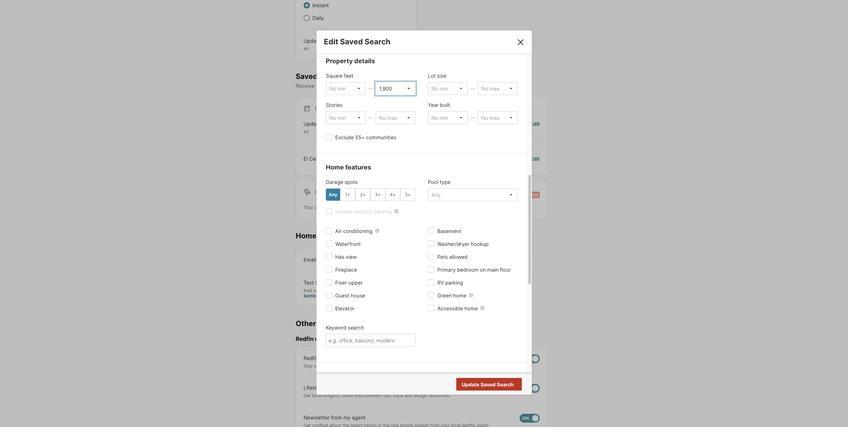 Task type: locate. For each thing, give the bounding box(es) containing it.
1 horizontal spatial search
[[497, 382, 514, 388]]

types down for sale
[[323, 121, 336, 127]]

redfin inside redfin news stay up to date on redfin's tools and features, how to buy or sell a home, and connect with an agent.
[[304, 356, 319, 362]]

1 for from the top
[[315, 106, 325, 112]]

agent
[[352, 415, 366, 422]]

1 horizontal spatial searches
[[357, 204, 379, 211]]

your left preferred
[[386, 83, 397, 89]]

Instant radio
[[304, 2, 310, 9]]

type
[[440, 179, 451, 186]]

all
[[304, 46, 309, 51], [304, 129, 309, 135]]

your
[[386, 83, 397, 89], [313, 288, 323, 294]]

(sms)
[[315, 280, 330, 286]]

2 edit button from the top
[[530, 155, 540, 163]]

home right "accessible"
[[465, 306, 478, 312]]

feet
[[344, 73, 354, 79]]

0 vertical spatial home
[[453, 293, 467, 299]]

4+
[[390, 192, 396, 198]]

el cerrito test 1
[[304, 156, 341, 162]]

agent.
[[501, 364, 514, 369]]

1 all from the top
[[304, 46, 309, 51]]

main
[[488, 267, 499, 273]]

pets allowed
[[438, 254, 468, 261]]

home inside lifestyle & tips get local insights, home improvement tips, style and design resources.
[[342, 394, 354, 399]]

on for searches
[[379, 83, 385, 89]]

account settings
[[304, 288, 379, 299]]

2 vertical spatial update
[[462, 382, 480, 388]]

1 horizontal spatial and
[[405, 394, 412, 399]]

0 horizontal spatial home
[[296, 232, 317, 241]]

accessible
[[438, 306, 463, 312]]

edit inside dialog
[[324, 37, 339, 46]]

1 vertical spatial edit
[[530, 121, 540, 127]]

tips,
[[383, 394, 392, 399]]

2 horizontal spatial on
[[480, 267, 486, 273]]

property
[[326, 57, 353, 65]]

— for square feet
[[369, 86, 373, 91]]

any
[[329, 192, 337, 198]]

on left main
[[480, 267, 486, 273]]

local
[[312, 394, 322, 399]]

to right up
[[321, 364, 325, 369]]

home down test at the top of page
[[326, 164, 344, 171]]

waterfront
[[335, 241, 361, 248]]

sell
[[431, 364, 438, 369]]

1 types from the top
[[323, 38, 336, 44]]

search right no
[[497, 382, 514, 388]]

create
[[324, 204, 339, 211]]

el
[[304, 156, 308, 162]]

primary bedroom on main floor
[[438, 267, 511, 273]]

hookup
[[471, 241, 489, 248]]

searches down 2+ radio
[[357, 204, 379, 211]]

0 vertical spatial update types all
[[304, 38, 336, 51]]

0 vertical spatial redfin
[[296, 336, 314, 343]]

0 vertical spatial types
[[323, 38, 336, 44]]

search up 'details'
[[365, 37, 391, 46]]

redfin up stay
[[304, 356, 319, 362]]

year built
[[428, 102, 451, 108]]

include
[[335, 209, 353, 215]]

floor
[[500, 267, 511, 273]]

0 horizontal spatial on
[[337, 364, 342, 369]]

your up 'settings'
[[313, 288, 323, 294]]

None checkbox
[[520, 355, 540, 364]]

features
[[346, 164, 371, 171]]

1
[[339, 156, 341, 162]]

design
[[414, 394, 428, 399]]

features,
[[382, 364, 400, 369]]

for left sale
[[315, 106, 325, 112]]

—
[[369, 86, 373, 91], [471, 86, 475, 91], [369, 115, 373, 121], [471, 115, 475, 121]]

1 horizontal spatial to
[[411, 364, 415, 369]]

settings
[[304, 294, 322, 299]]

saved up receive
[[296, 72, 318, 81]]

update types all down for sale
[[304, 121, 336, 135]]

0 vertical spatial for
[[315, 106, 325, 112]]

home
[[326, 164, 344, 171], [296, 232, 317, 241]]

fireplace
[[335, 267, 357, 273]]

saved inside saved searches receive timely notifications based on your preferred search filters.
[[296, 72, 318, 81]]

update down for sale
[[304, 121, 321, 127]]

receive
[[296, 83, 315, 89]]

home right insights,
[[342, 394, 354, 399]]

e.g. office, balcony, modern text field
[[329, 338, 413, 344]]

0 horizontal spatial searches
[[319, 72, 353, 81]]

0 vertical spatial searches
[[319, 72, 353, 81]]

1 horizontal spatial your
[[386, 83, 397, 89]]

parking up green home
[[446, 280, 463, 286]]

and right tools
[[373, 364, 380, 369]]

all down daily option
[[304, 46, 309, 51]]

washer/dryer hookup
[[438, 241, 489, 248]]

on
[[379, 83, 385, 89], [480, 267, 486, 273], [337, 364, 342, 369]]

an
[[495, 364, 500, 369]]

redfin's
[[343, 364, 360, 369]]

redfin updates
[[296, 336, 338, 343]]

home for green home
[[453, 293, 467, 299]]

1 edit button from the top
[[530, 120, 540, 135]]

tips
[[330, 385, 339, 392]]

2 for from the top
[[315, 189, 325, 196]]

home inside the edit saved search dialog
[[326, 164, 344, 171]]

1 vertical spatial update types all
[[304, 121, 336, 135]]

option group
[[326, 189, 416, 201]]

1 update types all from the top
[[304, 38, 336, 51]]

2 vertical spatial on
[[337, 364, 342, 369]]

0 vertical spatial edit
[[324, 37, 339, 46]]

option group containing any
[[326, 189, 416, 201]]

1 vertical spatial redfin
[[304, 356, 319, 362]]

searches inside saved searches receive timely notifications based on your preferred search filters.
[[319, 72, 353, 81]]

1 vertical spatial for
[[315, 189, 325, 196]]

0 vertical spatial edit button
[[530, 120, 540, 135]]

types up property
[[323, 38, 336, 44]]

search inside button
[[497, 382, 514, 388]]

you
[[304, 204, 313, 211]]

update saved search
[[462, 382, 514, 388]]

on inside redfin news stay up to date on redfin's tools and features, how to buy or sell a home, and connect with an agent.
[[337, 364, 342, 369]]

saved left results
[[481, 382, 496, 388]]

1 vertical spatial on
[[480, 267, 486, 273]]

1 vertical spatial your
[[313, 288, 323, 294]]

0 vertical spatial parking
[[374, 209, 392, 215]]

communities
[[366, 134, 397, 141]]

can
[[314, 204, 323, 211]]

upper
[[349, 280, 363, 286]]

1 vertical spatial types
[[323, 121, 336, 127]]

newsletter from my agent
[[304, 415, 366, 422]]

your inside saved searches receive timely notifications based on your preferred search filters.
[[386, 83, 397, 89]]

0 horizontal spatial to
[[321, 364, 325, 369]]

2 vertical spatial edit
[[530, 156, 540, 162]]

for left rent
[[315, 189, 325, 196]]

edit button
[[530, 120, 540, 135], [530, 155, 540, 163]]

1 vertical spatial searches
[[357, 204, 379, 211]]

edit for edit saved search
[[324, 37, 339, 46]]

2+ radio
[[355, 189, 371, 201]]

air
[[335, 228, 342, 235]]

for rent
[[315, 189, 340, 196]]

stories
[[326, 102, 343, 108]]

home features
[[326, 164, 371, 171]]

parking down 3+ option
[[374, 209, 392, 215]]

year
[[428, 102, 439, 108]]

update types all up property
[[304, 38, 336, 51]]

pets
[[438, 254, 448, 261]]

edit saved search element
[[324, 37, 509, 46]]

1 horizontal spatial parking
[[446, 280, 463, 286]]

garage
[[326, 179, 343, 186]]

redfin down other at the bottom left of page
[[296, 336, 314, 343]]

1 horizontal spatial on
[[379, 83, 385, 89]]

0 horizontal spatial your
[[313, 288, 323, 294]]

add your phone number in
[[304, 288, 360, 294]]

on right date
[[337, 364, 342, 369]]

conditioning
[[343, 228, 373, 235]]

1 vertical spatial all
[[304, 129, 309, 135]]

2 to from the left
[[411, 364, 415, 369]]

update down daily option
[[304, 38, 321, 44]]

on inside saved searches receive timely notifications based on your preferred search filters.
[[379, 83, 385, 89]]

text
[[304, 280, 314, 286]]

0 horizontal spatial search
[[365, 37, 391, 46]]

with
[[484, 364, 493, 369]]

updates
[[315, 336, 338, 343]]

home left tours
[[296, 232, 317, 241]]

1 vertical spatial search
[[348, 325, 364, 331]]

searches
[[319, 72, 353, 81], [357, 204, 379, 211]]

search down lot
[[422, 83, 438, 89]]

all up 'el' in the top of the page
[[304, 129, 309, 135]]

4+ radio
[[386, 189, 401, 201]]

list box
[[326, 82, 366, 95], [376, 82, 416, 95], [428, 82, 468, 95], [478, 82, 518, 95], [326, 111, 366, 124], [376, 111, 416, 124], [428, 111, 468, 124], [478, 111, 518, 124], [428, 189, 518, 202]]

0 vertical spatial on
[[379, 83, 385, 89]]

Any radio
[[326, 189, 341, 201]]

0 vertical spatial home
[[326, 164, 344, 171]]

1 horizontal spatial search
[[422, 83, 438, 89]]

for
[[315, 106, 325, 112], [315, 189, 325, 196]]

accessible home
[[438, 306, 478, 312]]

newsletter
[[304, 415, 330, 422]]

update inside button
[[462, 382, 480, 388]]

0 vertical spatial search
[[422, 83, 438, 89]]

1 vertical spatial home
[[296, 232, 317, 241]]

and right style
[[405, 394, 412, 399]]

and inside lifestyle & tips get local insights, home improvement tips, style and design resources.
[[405, 394, 412, 399]]

1 vertical spatial edit button
[[530, 155, 540, 163]]

0 horizontal spatial search
[[348, 325, 364, 331]]

search up e.g. office, balcony, modern text box in the left of the page
[[348, 325, 364, 331]]

home for home features
[[326, 164, 344, 171]]

searches up notifications
[[319, 72, 353, 81]]

size
[[437, 73, 447, 79]]

pool
[[428, 179, 439, 186]]

on right based
[[379, 83, 385, 89]]

redfin
[[296, 336, 314, 343], [304, 356, 319, 362]]

update
[[304, 38, 321, 44], [304, 121, 321, 127], [462, 382, 480, 388]]

edit saved search dialog
[[317, 30, 532, 428]]

None checkbox
[[520, 385, 540, 394], [520, 415, 540, 423], [520, 385, 540, 394], [520, 415, 540, 423]]

search inside dialog
[[348, 325, 364, 331]]

1 vertical spatial search
[[497, 382, 514, 388]]

timely
[[316, 83, 330, 89]]

search inside saved searches receive timely notifications based on your preferred search filters.
[[422, 83, 438, 89]]

0 horizontal spatial parking
[[374, 209, 392, 215]]

or
[[426, 364, 430, 369]]

air conditioning
[[335, 228, 373, 235]]

exclude 55+ communities
[[335, 134, 397, 141]]

&
[[325, 385, 329, 392]]

0 vertical spatial your
[[386, 83, 397, 89]]

washer/dryer
[[438, 241, 470, 248]]

home up accessible home
[[453, 293, 467, 299]]

pool type
[[428, 179, 451, 186]]

and right "home,"
[[457, 364, 465, 369]]

1 vertical spatial home
[[465, 306, 478, 312]]

0 vertical spatial search
[[365, 37, 391, 46]]

2 vertical spatial home
[[342, 394, 354, 399]]

option group inside the edit saved search dialog
[[326, 189, 416, 201]]

to left buy
[[411, 364, 415, 369]]

1 vertical spatial update
[[304, 121, 321, 127]]

0 vertical spatial all
[[304, 46, 309, 51]]

number
[[338, 288, 354, 294]]

1 horizontal spatial home
[[326, 164, 344, 171]]

update down connect
[[462, 382, 480, 388]]

2 update types all from the top
[[304, 121, 336, 135]]

2 types from the top
[[323, 121, 336, 127]]



Task type: describe. For each thing, give the bounding box(es) containing it.
— for year built
[[471, 115, 475, 121]]

exclude
[[335, 134, 354, 141]]

daily
[[313, 15, 324, 21]]

outdoor
[[354, 209, 373, 215]]

results
[[497, 382, 513, 389]]

saved inside update saved search button
[[481, 382, 496, 388]]

0 horizontal spatial and
[[373, 364, 380, 369]]

1 to from the left
[[321, 364, 325, 369]]

email
[[304, 257, 316, 263]]

include outdoor parking
[[335, 209, 392, 215]]

3+
[[375, 192, 381, 198]]

home for home tours
[[296, 232, 317, 241]]

keyword search
[[326, 325, 364, 331]]

redfin for redfin news stay up to date on redfin's tools and features, how to buy or sell a home, and connect with an agent.
[[304, 356, 319, 362]]

cost/finance no results
[[326, 374, 513, 389]]

date
[[326, 364, 336, 369]]

allowed
[[450, 254, 468, 261]]

lifestyle & tips get local insights, home improvement tips, style and design resources.
[[304, 385, 451, 399]]

home,
[[443, 364, 456, 369]]

rv parking
[[438, 280, 463, 286]]

guest
[[335, 293, 350, 299]]

— for stories
[[369, 115, 373, 121]]

guest house
[[335, 293, 365, 299]]

for for for sale
[[315, 106, 325, 112]]

buy
[[417, 364, 424, 369]]

on inside the edit saved search dialog
[[480, 267, 486, 273]]

2 all from the top
[[304, 129, 309, 135]]

3+ radio
[[371, 189, 386, 201]]

bedroom
[[457, 267, 479, 273]]

notifications
[[332, 83, 361, 89]]

fixer-
[[335, 280, 349, 286]]

55+
[[355, 134, 365, 141]]

instant
[[313, 2, 329, 9]]

5+ radio
[[401, 189, 416, 201]]

rv
[[438, 280, 444, 286]]

filters.
[[439, 83, 454, 89]]

2 horizontal spatial and
[[457, 364, 465, 369]]

saved up property details
[[340, 37, 363, 46]]

style
[[393, 394, 403, 399]]

in
[[355, 288, 359, 294]]

no results button
[[481, 379, 521, 392]]

fixer-upper
[[335, 280, 363, 286]]

add
[[304, 288, 312, 294]]

saved down 1+ option
[[341, 204, 355, 211]]

on for news
[[337, 364, 342, 369]]

how
[[401, 364, 410, 369]]

account
[[360, 288, 379, 294]]

built
[[440, 102, 451, 108]]

details
[[354, 57, 375, 65]]

search for edit saved search
[[365, 37, 391, 46]]

connect
[[466, 364, 483, 369]]

has
[[335, 254, 345, 261]]

edit for second edit button from the top
[[530, 156, 540, 162]]

based
[[363, 83, 377, 89]]

primary
[[438, 267, 456, 273]]

resources.
[[429, 394, 451, 399]]

search for update saved search
[[497, 382, 514, 388]]

1 vertical spatial parking
[[446, 280, 463, 286]]

saved searches receive timely notifications based on your preferred search filters.
[[296, 72, 454, 89]]

keyword
[[326, 325, 347, 331]]

edit for second edit button from the bottom
[[530, 121, 540, 127]]

2+
[[360, 192, 366, 198]]

cost/finance
[[326, 374, 366, 382]]

Daily radio
[[304, 15, 310, 21]]

home tours
[[296, 232, 337, 241]]

account settings link
[[304, 288, 379, 299]]

redfin for redfin updates
[[296, 336, 314, 343]]

insights,
[[323, 394, 341, 399]]

for for for rent
[[315, 189, 325, 196]]

no
[[489, 382, 496, 389]]

lifestyle
[[304, 385, 324, 392]]

for
[[419, 204, 425, 211]]

spots
[[345, 179, 358, 186]]

other
[[296, 320, 316, 329]]

elevator
[[335, 306, 355, 312]]

view
[[346, 254, 357, 261]]

home for accessible home
[[465, 306, 478, 312]]

square feet
[[326, 73, 354, 79]]

sale
[[327, 106, 339, 112]]

from
[[331, 415, 342, 422]]

has view
[[335, 254, 357, 261]]

redfin news stay up to date on redfin's tools and features, how to buy or sell a home, and connect with an agent.
[[304, 356, 514, 369]]

rent
[[327, 189, 340, 196]]

square
[[326, 73, 343, 79]]

basement
[[438, 228, 462, 235]]

test
[[327, 156, 337, 162]]

— for lot size
[[471, 86, 475, 91]]

lot
[[428, 73, 436, 79]]

stay
[[304, 364, 313, 369]]

edit saved search
[[324, 37, 391, 46]]

1+ radio
[[340, 189, 355, 201]]

phone
[[324, 288, 337, 294]]

5+
[[405, 192, 411, 198]]

for sale
[[315, 106, 339, 112]]

0 vertical spatial update
[[304, 38, 321, 44]]

text (sms)
[[304, 280, 330, 286]]



Task type: vqa. For each thing, say whether or not it's contained in the screenshot.
All Cash
no



